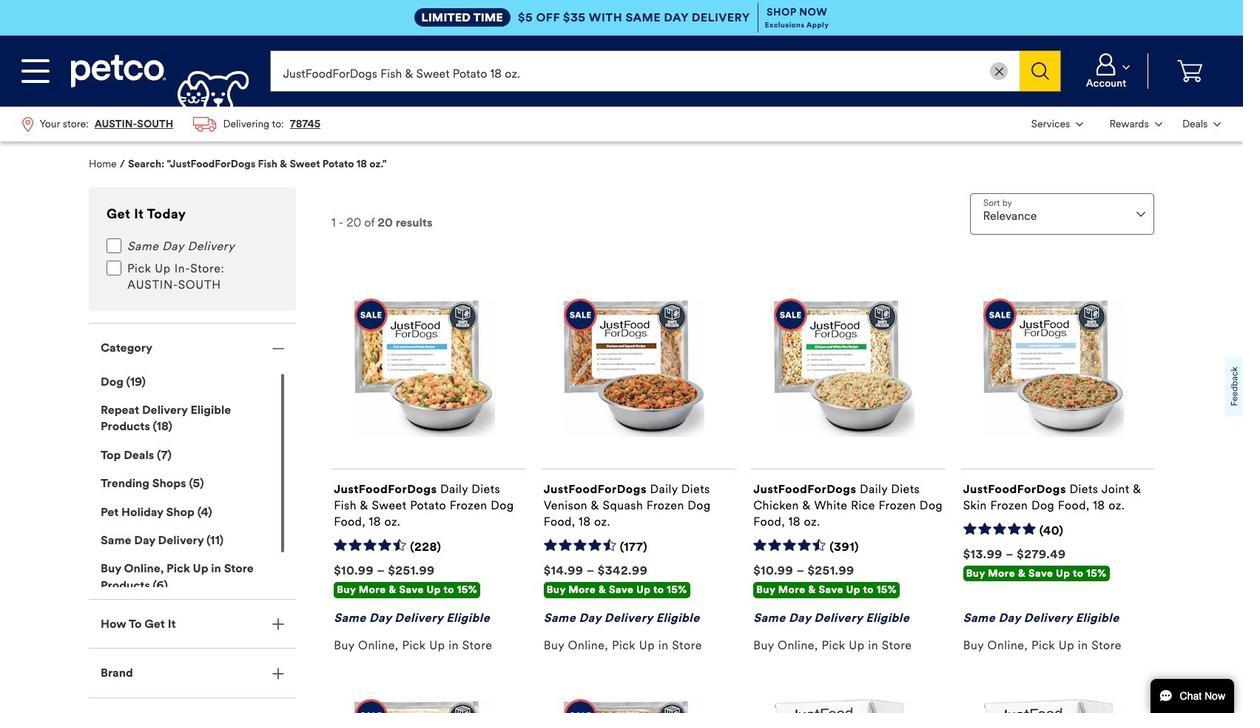 Task type: locate. For each thing, give the bounding box(es) containing it.
clear search field text image
[[996, 68, 1004, 76]]

0 horizontal spatial list
[[12, 107, 331, 142]]

1 horizontal spatial list
[[1022, 107, 1232, 142]]

list
[[12, 107, 331, 142], [1022, 107, 1232, 142]]

Search search field
[[271, 50, 1020, 92]]



Task type: describe. For each thing, give the bounding box(es) containing it.
1 list from the left
[[12, 107, 331, 142]]

search image
[[1032, 62, 1050, 80]]

2 list from the left
[[1022, 107, 1232, 142]]



Task type: vqa. For each thing, say whether or not it's contained in the screenshot.
May
no



